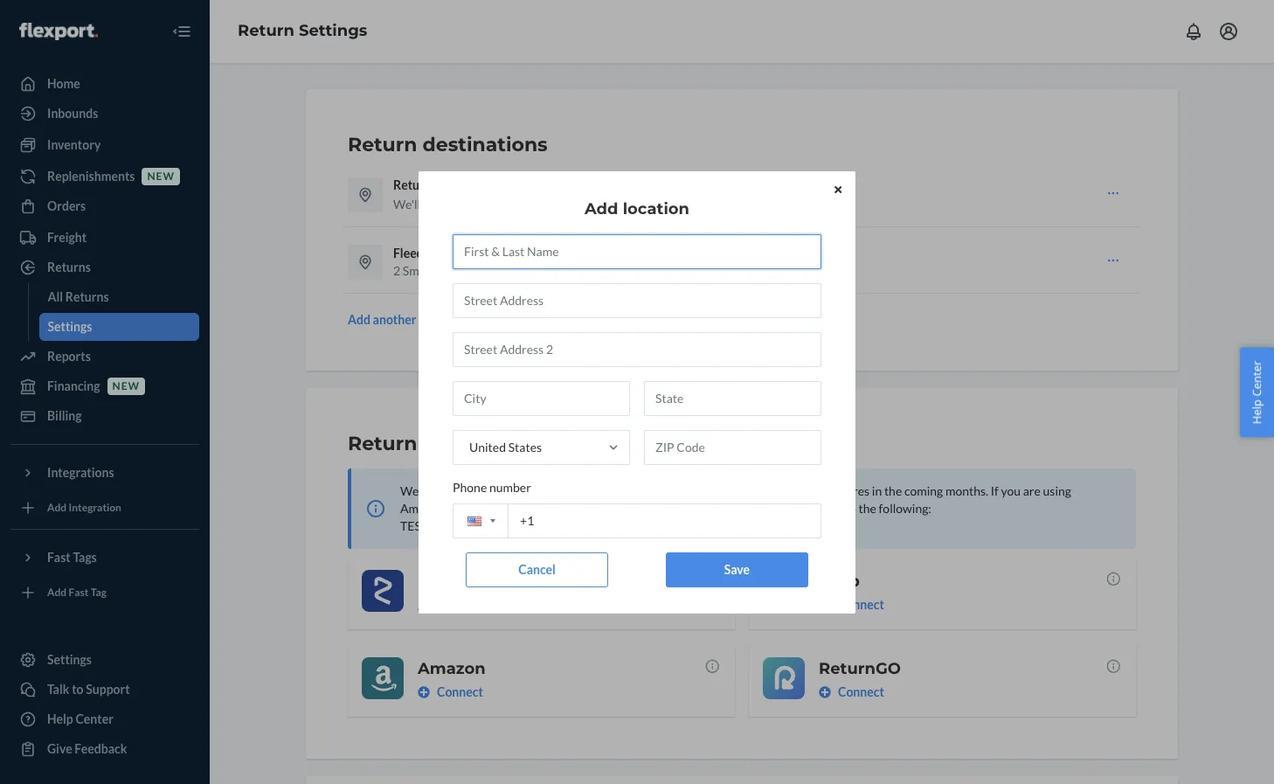 Task type: vqa. For each thing, say whether or not it's contained in the screenshot.
(single tracking
no



Task type: describe. For each thing, give the bounding box(es) containing it.
1 (702) 123-4567 telephone field
[[453, 503, 822, 538]]

location
[[623, 199, 690, 218]]

states
[[508, 439, 542, 454]]

add
[[585, 199, 619, 218]]

add location
[[585, 199, 690, 218]]

add location dialog
[[419, 171, 856, 613]]

ZIP Code text field
[[644, 430, 822, 465]]

close image
[[835, 184, 842, 195]]

phone number
[[453, 479, 531, 494]]

Street Address text field
[[453, 283, 822, 318]]

united states: + 1 image
[[490, 519, 496, 523]]

City text field
[[453, 381, 630, 416]]

number
[[489, 479, 531, 494]]

united states
[[469, 439, 542, 454]]

Street Address 2 text field
[[453, 332, 822, 367]]

center
[[1250, 360, 1265, 396]]

cancel button
[[466, 552, 609, 587]]

cancel
[[519, 562, 556, 577]]

help center
[[1250, 360, 1265, 424]]

help
[[1250, 399, 1265, 424]]

help center button
[[1241, 347, 1275, 437]]

First & Last Name text field
[[453, 234, 822, 269]]



Task type: locate. For each thing, give the bounding box(es) containing it.
united
[[469, 439, 506, 454]]

State text field
[[644, 381, 822, 416]]

save button
[[666, 552, 809, 587]]

phone
[[453, 479, 487, 494]]

save
[[724, 562, 750, 577]]



